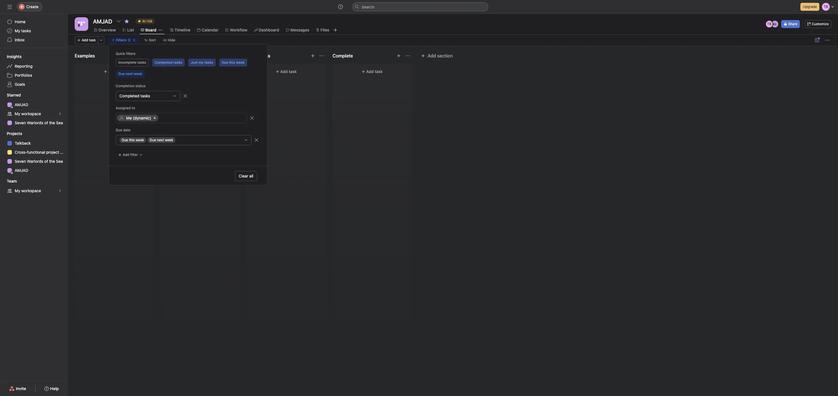 Task type: locate. For each thing, give the bounding box(es) containing it.
dashboard link
[[254, 27, 279, 33]]

warlords inside starred element
[[27, 120, 43, 125]]

due next week button
[[116, 70, 145, 78]]

completed
[[155, 60, 173, 65], [119, 93, 140, 98]]

completed down to do
[[155, 60, 173, 65]]

tasks down status
[[141, 93, 150, 98]]

0 horizontal spatial completed
[[119, 93, 140, 98]]

1 vertical spatial completed
[[119, 93, 140, 98]]

workspace
[[21, 111, 41, 116], [21, 188, 41, 193]]

sea for talkback
[[56, 159, 63, 164]]

seven warlords of the sea up 'talkback' link
[[15, 120, 63, 125]]

filters:
[[116, 38, 127, 42]]

2 sea from the top
[[56, 159, 63, 164]]

my workspace link inside starred element
[[3, 109, 65, 118]]

seven warlords of the sea for amjad
[[15, 120, 63, 125]]

upgrade
[[804, 5, 818, 9]]

remove image inside me (dynamic) group
[[250, 116, 255, 120]]

1 horizontal spatial completed
[[155, 60, 173, 65]]

the down project at left
[[49, 159, 55, 164]]

all
[[250, 174, 254, 178]]

of inside starred element
[[44, 120, 48, 125]]

remove image
[[183, 94, 188, 98]]

my workspace down starred
[[15, 111, 41, 116]]

remove from starred image
[[125, 19, 129, 23]]

task for in progress
[[289, 69, 297, 74]]

2 more section actions image from the left
[[406, 54, 410, 58]]

next
[[126, 72, 133, 76], [157, 138, 164, 142]]

home
[[15, 19, 26, 24]]

starred
[[7, 93, 21, 97]]

0 vertical spatial my workspace link
[[3, 109, 65, 118]]

inbox link
[[3, 35, 65, 44]]

tasks down home
[[21, 28, 31, 33]]

remove image
[[250, 116, 255, 120], [255, 138, 259, 142]]

1 vertical spatial my workspace
[[15, 188, 41, 193]]

1 my workspace link from the top
[[3, 109, 65, 118]]

completed down 'completion status' in the top of the page
[[119, 93, 140, 98]]

2 vertical spatial my
[[15, 188, 20, 193]]

this
[[229, 60, 235, 65], [129, 138, 135, 142]]

1 vertical spatial remove image
[[255, 138, 259, 142]]

1 horizontal spatial completed tasks
[[155, 60, 182, 65]]

add task for in progress
[[281, 69, 297, 74]]

completion status
[[116, 84, 146, 88]]

week
[[236, 60, 245, 65], [134, 72, 142, 76], [136, 138, 144, 142], [165, 138, 173, 142]]

my workspace link down team
[[3, 186, 65, 195]]

1 vertical spatial my
[[15, 111, 20, 116]]

of up 'talkback' link
[[44, 120, 48, 125]]

add inside "button"
[[428, 53, 436, 58]]

add
[[82, 38, 88, 42], [428, 53, 436, 58], [108, 69, 116, 74], [281, 69, 288, 74], [367, 69, 374, 74], [123, 153, 129, 157]]

amjad up team
[[15, 168, 28, 173]]

projects button
[[0, 131, 22, 136]]

1 vertical spatial seven warlords of the sea
[[15, 159, 63, 164]]

1 vertical spatial seven
[[15, 159, 26, 164]]

teams element
[[0, 176, 68, 196]]

1 more section actions image from the left
[[320, 54, 324, 58]]

the for amjad
[[49, 120, 55, 125]]

warlords up 'talkback' link
[[27, 120, 43, 125]]

insights element
[[0, 52, 68, 90]]

week inside button
[[236, 60, 245, 65]]

tasks left just
[[174, 60, 182, 65]]

1 vertical spatial of
[[44, 159, 48, 164]]

quick
[[116, 52, 125, 56]]

incomplete
[[118, 60, 137, 65]]

amjad inside starred element
[[15, 102, 28, 107]]

0 vertical spatial workspace
[[21, 111, 41, 116]]

cross-
[[15, 150, 27, 155]]

my down team
[[15, 188, 20, 193]]

0 vertical spatial remove image
[[250, 116, 255, 120]]

at
[[142, 19, 146, 23]]

the inside projects element
[[49, 159, 55, 164]]

task for examples
[[117, 69, 125, 74]]

None text field
[[92, 16, 114, 26]]

my tasks
[[15, 28, 31, 33]]

1 add task image from the left
[[139, 54, 143, 58]]

warlords
[[27, 120, 43, 125], [27, 159, 43, 164]]

seven warlords of the sea link down the functional
[[3, 157, 65, 166]]

share button
[[782, 20, 801, 28]]

my up inbox
[[15, 28, 20, 33]]

show options image
[[117, 19, 121, 23]]

1 vertical spatial workspace
[[21, 188, 41, 193]]

add task button for examples
[[78, 67, 151, 77]]

next inside group
[[157, 138, 164, 142]]

2 of from the top
[[44, 159, 48, 164]]

insights
[[7, 54, 22, 59]]

share
[[789, 22, 798, 26]]

help button
[[41, 384, 63, 394]]

me (dynamic)
[[126, 116, 151, 120]]

0 vertical spatial next
[[126, 72, 133, 76]]

0 vertical spatial sea
[[56, 120, 63, 125]]

seven warlords of the sea link up 'talkback' link
[[3, 118, 65, 127]]

tab actions image
[[159, 28, 162, 32]]

2 workspace from the top
[[21, 188, 41, 193]]

1 seven warlords of the sea from the top
[[15, 120, 63, 125]]

seven warlords of the sea link for amjad
[[3, 118, 65, 127]]

my workspace inside starred element
[[15, 111, 41, 116]]

0 vertical spatial due this week
[[222, 60, 245, 65]]

timeline
[[175, 27, 191, 32]]

the
[[49, 120, 55, 125], [49, 159, 55, 164]]

1 horizontal spatial due this week
[[222, 60, 245, 65]]

due down due date
[[122, 138, 128, 142]]

1 vertical spatial my workspace link
[[3, 186, 65, 195]]

remove image for to
[[250, 116, 255, 120]]

starred element
[[0, 90, 68, 129]]

tasks
[[21, 28, 31, 33], [138, 60, 146, 65], [174, 60, 182, 65], [205, 60, 213, 65], [141, 93, 150, 98]]

seven warlords of the sea link
[[3, 118, 65, 127], [3, 157, 65, 166]]

sort
[[149, 38, 156, 42]]

1 vertical spatial amjad link
[[3, 166, 65, 175]]

2 amjad from the top
[[15, 168, 28, 173]]

2 add task image from the left
[[225, 54, 229, 58]]

1 vertical spatial amjad
[[15, 168, 28, 173]]

more actions image down "overview" 'link'
[[100, 39, 103, 42]]

0 vertical spatial warlords
[[27, 120, 43, 125]]

0 vertical spatial my workspace
[[15, 111, 41, 116]]

0 vertical spatial this
[[229, 60, 235, 65]]

project
[[46, 150, 59, 155]]

my workspace link inside teams "element"
[[3, 186, 65, 195]]

amjad link down the goals link
[[3, 100, 65, 109]]

2 seven warlords of the sea link from the top
[[3, 157, 65, 166]]

calendar link
[[197, 27, 219, 33]]

tasks right incomplete on the left of page
[[138, 60, 146, 65]]

1 warlords from the top
[[27, 120, 43, 125]]

0 vertical spatial the
[[49, 120, 55, 125]]

add task image for examples
[[139, 54, 143, 58]]

more actions image right save options image
[[826, 38, 830, 42]]

the inside starred element
[[49, 120, 55, 125]]

risk
[[147, 19, 153, 23]]

amjad inside projects element
[[15, 168, 28, 173]]

2 the from the top
[[49, 159, 55, 164]]

due this week button
[[219, 59, 247, 67]]

1 of from the top
[[44, 120, 48, 125]]

1 horizontal spatial next
[[157, 138, 164, 142]]

seven down cross- on the top of the page
[[15, 159, 26, 164]]

seven up projects
[[15, 120, 26, 125]]

2 my workspace link from the top
[[3, 186, 65, 195]]

3 add task image from the left
[[311, 54, 315, 58]]

clear all
[[239, 174, 254, 178]]

me (dynamic) group
[[116, 113, 261, 123]]

talkback link
[[3, 139, 65, 148]]

status
[[136, 84, 146, 88]]

1 my from the top
[[15, 28, 20, 33]]

1 vertical spatial warlords
[[27, 159, 43, 164]]

0 vertical spatial my
[[15, 28, 20, 33]]

0 vertical spatial of
[[44, 120, 48, 125]]

sea
[[56, 120, 63, 125], [56, 159, 63, 164]]

hide button
[[161, 36, 178, 44]]

amjad down starred
[[15, 102, 28, 107]]

clear
[[239, 174, 249, 178]]

3 my from the top
[[15, 188, 20, 193]]

my workspace for see details, my workspace icon
[[15, 111, 41, 116]]

remove image inside group
[[255, 138, 259, 142]]

sea inside projects element
[[56, 159, 63, 164]]

1 seven from the top
[[15, 120, 26, 125]]

seven warlords of the sea
[[15, 120, 63, 125], [15, 159, 63, 164]]

0 vertical spatial seven
[[15, 120, 26, 125]]

1 my workspace from the top
[[15, 111, 41, 116]]

due this week
[[222, 60, 245, 65], [122, 138, 144, 142]]

due
[[222, 60, 228, 65], [118, 72, 125, 76], [116, 128, 122, 132], [122, 138, 128, 142], [150, 138, 156, 142]]

complete
[[333, 53, 353, 58]]

seven warlords of the sea inside starred element
[[15, 120, 63, 125]]

seven warlords of the sea inside projects element
[[15, 159, 63, 164]]

tasks inside 'just my tasks' button
[[205, 60, 213, 65]]

1 horizontal spatial more section actions image
[[406, 54, 410, 58]]

the up 'talkback' link
[[49, 120, 55, 125]]

amjad
[[15, 102, 28, 107], [15, 168, 28, 173]]

2 seven warlords of the sea from the top
[[15, 159, 63, 164]]

week inside button
[[134, 72, 142, 76]]

at risk button
[[133, 17, 157, 25]]

my inside starred element
[[15, 111, 20, 116]]

add filter
[[123, 153, 138, 157]]

due down (dynamic)
[[150, 138, 156, 142]]

group
[[116, 135, 261, 145]]

more section actions image
[[320, 54, 324, 58], [406, 54, 410, 58]]

0 horizontal spatial completed tasks
[[119, 93, 150, 98]]

cross-functional project plan
[[15, 150, 68, 155]]

0 vertical spatial completed tasks
[[155, 60, 182, 65]]

my workspace link down starred
[[3, 109, 65, 118]]

workspace inside starred element
[[21, 111, 41, 116]]

history image
[[338, 5, 343, 9]]

0 vertical spatial amjad link
[[3, 100, 65, 109]]

projects element
[[0, 129, 68, 176]]

add section button
[[419, 51, 455, 61]]

1 the from the top
[[49, 120, 55, 125]]

add inside popup button
[[123, 153, 129, 157]]

0 horizontal spatial more section actions image
[[320, 54, 324, 58]]

1 vertical spatial the
[[49, 159, 55, 164]]

1 vertical spatial sea
[[56, 159, 63, 164]]

completed tasks
[[155, 60, 182, 65], [119, 93, 150, 98]]

1 vertical spatial next
[[157, 138, 164, 142]]

my workspace
[[15, 111, 41, 116], [15, 188, 41, 193]]

portfolios
[[15, 73, 32, 78]]

add task image
[[139, 54, 143, 58], [225, 54, 229, 58], [311, 54, 315, 58], [397, 54, 401, 58]]

2 warlords from the top
[[27, 159, 43, 164]]

at risk
[[142, 19, 153, 23]]

2 my from the top
[[15, 111, 20, 116]]

of inside projects element
[[44, 159, 48, 164]]

more actions image
[[826, 38, 830, 42], [100, 39, 103, 42]]

seven for amjad
[[15, 120, 26, 125]]

my inside teams "element"
[[15, 188, 20, 193]]

0 horizontal spatial next
[[126, 72, 133, 76]]

2 my workspace from the top
[[15, 188, 41, 193]]

completed tasks down to do
[[155, 60, 182, 65]]

1 workspace from the top
[[21, 111, 41, 116]]

1 amjad from the top
[[15, 102, 28, 107]]

add task image for complete
[[397, 54, 401, 58]]

amjad link up teams "element"
[[3, 166, 65, 175]]

0 vertical spatial completed
[[155, 60, 173, 65]]

my workspace link
[[3, 109, 65, 118], [3, 186, 65, 195]]

sea inside starred element
[[56, 120, 63, 125]]

in progress
[[247, 53, 270, 58]]

1 vertical spatial seven warlords of the sea link
[[3, 157, 65, 166]]

2 seven from the top
[[15, 159, 26, 164]]

completed inside button
[[155, 60, 173, 65]]

1 sea from the top
[[56, 120, 63, 125]]

due up completion
[[118, 72, 125, 76]]

tasks inside the my tasks link
[[21, 28, 31, 33]]

my workspace down team
[[15, 188, 41, 193]]

seven warlords of the sea down cross-functional project plan
[[15, 159, 63, 164]]

sea down see details, my workspace icon
[[56, 120, 63, 125]]

0 horizontal spatial due this week
[[122, 138, 144, 142]]

add task button for complete
[[336, 67, 409, 77]]

due inside due next week button
[[118, 72, 125, 76]]

seven inside starred element
[[15, 120, 26, 125]]

1 amjad link from the top
[[3, 100, 65, 109]]

filters
[[126, 52, 136, 56]]

upgrade button
[[801, 3, 820, 11]]

seven for talkback
[[15, 159, 26, 164]]

1 vertical spatial this
[[129, 138, 135, 142]]

due right just my tasks
[[222, 60, 228, 65]]

messages
[[291, 27, 310, 32]]

tasks inside completed tasks dropdown button
[[141, 93, 150, 98]]

Search tasks, projects, and more text field
[[353, 2, 488, 11]]

1 vertical spatial completed tasks
[[119, 93, 150, 98]]

workspace inside teams "element"
[[21, 188, 41, 193]]

1 seven warlords of the sea link from the top
[[3, 118, 65, 127]]

0 vertical spatial amjad
[[15, 102, 28, 107]]

my down starred
[[15, 111, 20, 116]]

due inside due this week button
[[222, 60, 228, 65]]

seven inside projects element
[[15, 159, 26, 164]]

completed tasks down 'completion status' in the top of the page
[[119, 93, 150, 98]]

4 add task image from the left
[[397, 54, 401, 58]]

of down cross-functional project plan
[[44, 159, 48, 164]]

0 vertical spatial due next week
[[118, 72, 142, 76]]

sea for amjad
[[56, 120, 63, 125]]

add task
[[82, 38, 96, 42], [108, 69, 125, 74], [281, 69, 297, 74], [367, 69, 383, 74]]

warlords inside projects element
[[27, 159, 43, 164]]

1 horizontal spatial this
[[229, 60, 235, 65]]

my for see details, my workspace icon
[[15, 111, 20, 116]]

1 horizontal spatial due next week
[[150, 138, 173, 142]]

0 vertical spatial seven warlords of the sea
[[15, 120, 63, 125]]

warlords down cross-functional project plan link
[[27, 159, 43, 164]]

clear image
[[133, 39, 136, 42]]

0 horizontal spatial due next week
[[118, 72, 142, 76]]

0 vertical spatial seven warlords of the sea link
[[3, 118, 65, 127]]

sea down plan
[[56, 159, 63, 164]]

completed tasks inside dropdown button
[[119, 93, 150, 98]]

tasks right 'my'
[[205, 60, 213, 65]]

tb
[[768, 22, 772, 26]]

my workspace inside teams "element"
[[15, 188, 41, 193]]

assigned to
[[116, 106, 135, 110]]



Task type: vqa. For each thing, say whether or not it's contained in the screenshot.
2nd AMJAD link AMJAD
yes



Task type: describe. For each thing, give the bounding box(es) containing it.
my workspace link for see details, my workspace icon
[[3, 109, 65, 118]]

workflow
[[230, 27, 248, 32]]

my tasks link
[[3, 26, 65, 35]]

3
[[128, 38, 130, 42]]

reporting link
[[3, 62, 65, 71]]

filters: 3 button
[[109, 36, 140, 44]]

more section actions image for complete
[[406, 54, 410, 58]]

my for see details, my workspace image
[[15, 188, 20, 193]]

completed inside dropdown button
[[119, 93, 140, 98]]

see details, my workspace image
[[58, 112, 62, 116]]

completed tasks button
[[152, 59, 185, 67]]

add filter button
[[116, 151, 145, 159]]

tasks inside the incomplete tasks button
[[138, 60, 146, 65]]

functional
[[27, 150, 45, 155]]

next inside button
[[126, 72, 133, 76]]

list link
[[123, 27, 134, 33]]

inbox
[[15, 37, 25, 42]]

remove image for date
[[255, 138, 259, 142]]

board
[[145, 27, 157, 32]]

completion
[[116, 84, 135, 88]]

to do
[[161, 53, 172, 58]]

files link
[[316, 27, 330, 33]]

downicon image
[[245, 138, 248, 142]]

insights button
[[0, 54, 22, 59]]

workspace for see details, my workspace icon
[[21, 111, 41, 116]]

incomplete tasks
[[118, 60, 146, 65]]

section
[[438, 53, 453, 58]]

board link
[[141, 27, 157, 33]]

invite button
[[5, 384, 30, 394]]

just
[[191, 60, 198, 65]]

help
[[50, 386, 59, 391]]

1 vertical spatial due next week
[[150, 138, 173, 142]]

starred button
[[0, 92, 21, 98]]

talkback
[[15, 141, 31, 146]]

overview
[[99, 27, 116, 32]]

invite
[[16, 386, 26, 391]]

completed tasks inside button
[[155, 60, 182, 65]]

messages link
[[286, 27, 310, 33]]

add task image for to do
[[225, 54, 229, 58]]

just my tasks
[[191, 60, 213, 65]]

portfolios link
[[3, 71, 65, 80]]

dashboard
[[259, 27, 279, 32]]

calendar
[[202, 27, 219, 32]]

date
[[123, 128, 131, 132]]

hide
[[168, 38, 175, 42]]

due date
[[116, 128, 131, 132]]

add section
[[428, 53, 453, 58]]

add task for examples
[[108, 69, 125, 74]]

me
[[126, 116, 132, 120]]

add task for complete
[[367, 69, 383, 74]]

me (dynamic) cell
[[117, 115, 158, 121]]

1 vertical spatial due this week
[[122, 138, 144, 142]]

just my tasks button
[[188, 59, 216, 67]]

add task image for in progress
[[311, 54, 315, 58]]

more section actions image for in progress
[[320, 54, 324, 58]]

create
[[26, 4, 38, 9]]

list
[[127, 27, 134, 32]]

of for amjad
[[44, 120, 48, 125]]

incomplete tasks button
[[116, 59, 149, 67]]

sort button
[[142, 36, 159, 44]]

customize button
[[805, 20, 832, 28]]

completed tasks group
[[116, 91, 261, 101]]

my workspace for see details, my workspace image
[[15, 188, 41, 193]]

warlords for amjad
[[27, 120, 43, 125]]

files
[[321, 27, 330, 32]]

my workspace link for see details, my workspace image
[[3, 186, 65, 195]]

examples
[[75, 53, 95, 58]]

add tab image
[[333, 28, 338, 32]]

team
[[7, 179, 17, 183]]

assigned
[[116, 106, 131, 110]]

workspace for see details, my workspace image
[[21, 188, 41, 193]]

add task button for in progress
[[250, 67, 323, 77]]

due next week inside button
[[118, 72, 142, 76]]

customize
[[813, 22, 829, 26]]

cross-functional project plan link
[[3, 148, 68, 157]]

my
[[199, 60, 204, 65]]

of for talkback
[[44, 159, 48, 164]]

clear all button
[[235, 171, 257, 181]]

plan
[[60, 150, 68, 155]]

seven warlords of the sea for talkback
[[15, 159, 63, 164]]

task for complete
[[375, 69, 383, 74]]

board image
[[78, 21, 85, 27]]

timeline link
[[170, 27, 191, 33]]

ex
[[774, 22, 777, 26]]

due this week inside button
[[222, 60, 245, 65]]

due left date
[[116, 128, 122, 132]]

global element
[[0, 14, 68, 48]]

this inside due this week button
[[229, 60, 235, 65]]

overview link
[[94, 27, 116, 33]]

reporting
[[15, 64, 33, 69]]

filters: 3
[[116, 38, 130, 42]]

seven warlords of the sea link for talkback
[[3, 157, 65, 166]]

filter
[[130, 153, 138, 157]]

2 amjad link from the top
[[3, 166, 65, 175]]

0 horizontal spatial this
[[129, 138, 135, 142]]

the for talkback
[[49, 159, 55, 164]]

quick filters
[[116, 52, 136, 56]]

0 horizontal spatial more actions image
[[100, 39, 103, 42]]

to
[[132, 106, 135, 110]]

hide sidebar image
[[7, 5, 12, 9]]

save options image
[[816, 38, 820, 42]]

group containing due this week
[[116, 135, 261, 145]]

home link
[[3, 17, 65, 26]]

my inside global element
[[15, 28, 20, 33]]

create button
[[17, 2, 42, 11]]

team button
[[0, 178, 17, 184]]

tasks inside completed tasks button
[[174, 60, 182, 65]]

see details, my workspace image
[[58, 189, 62, 193]]

workflow link
[[225, 27, 248, 33]]

(dynamic)
[[133, 116, 151, 120]]

goals link
[[3, 80, 65, 89]]

warlords for talkback
[[27, 159, 43, 164]]

goals
[[15, 82, 25, 87]]

projects
[[7, 131, 22, 136]]

1 horizontal spatial more actions image
[[826, 38, 830, 42]]

completed tasks button
[[116, 91, 180, 101]]



